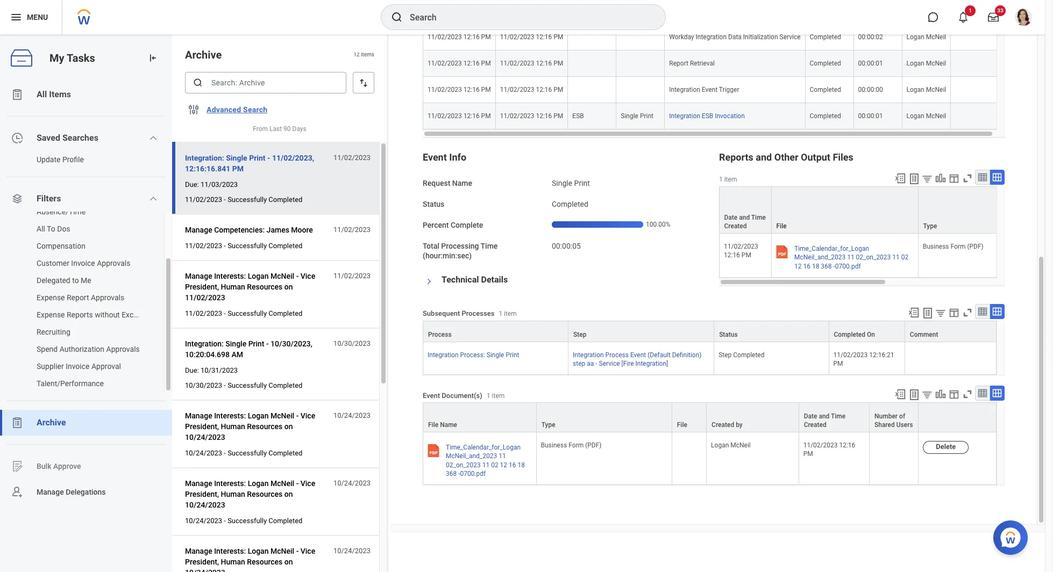 Task type: vqa. For each thing, say whether or not it's contained in the screenshot.


Task type: describe. For each thing, give the bounding box(es) containing it.
(default
[[648, 352, 671, 359]]

subsequent
[[423, 310, 460, 318]]

row containing process
[[423, 321, 997, 343]]

number
[[875, 413, 898, 421]]

1 vertical spatial date and time created
[[804, 413, 846, 429]]

vice inside manage interests: logan mcneil - vice president, human resources on 11/02/2023
[[301, 272, 315, 281]]

info
[[449, 152, 466, 163]]

event info
[[423, 152, 466, 163]]

02 inside the delete row
[[491, 462, 498, 469]]

1 horizontal spatial single print
[[621, 113, 654, 120]]

approval
[[91, 363, 121, 371]]

integration for integration event trigger
[[669, 86, 700, 94]]

expense for expense report approvals
[[37, 294, 65, 302]]

processes
[[462, 310, 495, 318]]

expense for expense reports without exceptions
[[37, 311, 65, 320]]

created by button
[[707, 404, 799, 433]]

all for all items
[[37, 89, 47, 100]]

11/02/2023 12:16 pm inside the delete row
[[803, 442, 857, 459]]

2 00:00:01 from the top
[[858, 113, 883, 120]]

2 horizontal spatial time
[[831, 413, 846, 421]]

workday integration data initialization service
[[669, 34, 801, 41]]

manage for manage competencies: james moore button
[[185, 226, 212, 235]]

12 items
[[354, 52, 374, 58]]

service inside "integration process event (default definition) step aa - service [fire integration]"
[[599, 361, 620, 368]]

toolbar inside reports and other output files group
[[890, 170, 1005, 187]]

list containing absence/time
[[0, 203, 172, 393]]

0 horizontal spatial file
[[428, 422, 438, 429]]

president, for manage interests: logan mcneil - vice president, human resources on 11/02/2023 'button'
[[185, 283, 219, 292]]

exceptions
[[122, 311, 158, 320]]

manage for third manage interests: logan mcneil - vice president, human resources on 10/24/2023 button from the bottom of the item list element
[[185, 412, 212, 421]]

completed on
[[834, 331, 875, 339]]

export to excel image for type
[[895, 173, 906, 185]]

initialization
[[743, 34, 778, 41]]

date and time created button inside 'column header'
[[720, 187, 771, 234]]

print inside integration: single print - 11/02/2023, 12:16:16.841 pm
[[249, 154, 266, 162]]

11/02/2023 inside reports and other output files group
[[724, 243, 758, 251]]

integration process: single print link
[[428, 350, 519, 359]]

delegations
[[66, 488, 106, 497]]

to
[[72, 276, 79, 285]]

mcneil_and_2023 inside the delete row
[[446, 453, 497, 461]]

11/02/2023 inside 11/02/2023 12:16:21 pm
[[833, 352, 868, 359]]

my tasks
[[49, 51, 95, 64]]

of
[[899, 413, 905, 421]]

by
[[736, 422, 743, 429]]

export to excel image
[[895, 389, 906, 401]]

100.00%
[[646, 221, 671, 228]]

1 vertical spatial file button
[[672, 404, 706, 433]]

logan mcneil for report retrieval
[[907, 60, 946, 67]]

integration: single print - 11/02/2023, 12:16:16.841 pm
[[185, 154, 314, 173]]

- inside integration: single print - 10/30/2023, 10:20:04.698 am
[[266, 340, 269, 349]]

business form (pdf) element inside the delete row
[[541, 440, 602, 450]]

my tasks element
[[0, 34, 172, 573]]

saved
[[37, 133, 60, 143]]

integration: single print - 10/30/2023, 10:20:04.698 am
[[185, 340, 312, 359]]

6 successfully from the top
[[228, 518, 267, 526]]

- inside integration: single print - 11/02/2023, 12:16:16.841 pm
[[267, 154, 270, 162]]

date for date and time created popup button within 'column header'
[[725, 214, 738, 222]]

integration esb invocation link
[[669, 113, 745, 120]]

interests: for manage interests: logan mcneil - vice president, human resources on 11/02/2023 'button'
[[214, 272, 246, 281]]

compensation
[[37, 242, 85, 251]]

delegated to me
[[37, 276, 91, 285]]

table image for expand table icon within the reports and other output files group
[[977, 172, 988, 183]]

business inside the delete row
[[541, 442, 567, 450]]

report retrieval
[[669, 60, 715, 67]]

integration process: single print
[[428, 352, 519, 359]]

print inside integration: single print - 10/30/2023, 10:20:04.698 am
[[248, 340, 264, 349]]

human for second manage interests: logan mcneil - vice president, human resources on 10/24/2023 button from the bottom of the item list element
[[221, 491, 245, 499]]

total processing time (hour:min:sec)
[[423, 242, 498, 261]]

02 inside reports and other output files group
[[901, 254, 909, 262]]

comment
[[910, 331, 938, 339]]

event left trigger
[[702, 86, 718, 94]]

resources for second manage interests: logan mcneil - vice president, human resources on 10/24/2023 button from the bottom of the item list element
[[247, 491, 283, 499]]

reports inside group
[[719, 152, 754, 163]]

archive button
[[0, 410, 172, 436]]

time inside total processing time (hour:min:sec)
[[481, 242, 498, 250]]

process inside popup button
[[428, 331, 452, 339]]

supplier invoice approval button
[[0, 358, 153, 375]]

integration event trigger
[[669, 86, 739, 94]]

expense report approvals button
[[0, 289, 153, 307]]

clipboard image for all items
[[11, 88, 24, 101]]

human for 3rd manage interests: logan mcneil - vice president, human resources on 10/24/2023 button from the top of the item list element
[[221, 558, 245, 567]]

integration: single print - 11/02/2023, 12:16:16.841 pm button
[[185, 152, 328, 175]]

event info group
[[423, 151, 708, 294]]

90
[[284, 125, 291, 133]]

created inside created by popup button
[[712, 422, 734, 429]]

update profile button
[[0, 151, 161, 168]]

manage for manage interests: logan mcneil - vice president, human resources on 11/02/2023 'button'
[[185, 272, 212, 281]]

manage for second manage interests: logan mcneil - vice president, human resources on 10/24/2023 button from the bottom of the item list element
[[185, 480, 212, 488]]

last
[[269, 125, 282, 133]]

click to view/edit grid preferences image
[[948, 173, 960, 185]]

1 11/02/2023 - successfully completed from the top
[[185, 196, 302, 204]]

spend authorization approvals button
[[0, 341, 153, 358]]

manage competencies: james moore
[[185, 226, 313, 235]]

select to filter grid data image for document(s)
[[921, 390, 933, 401]]

customer invoice approvals
[[37, 259, 130, 268]]

pm inside integration: single print - 11/02/2023, 12:16:16.841 pm
[[232, 165, 244, 173]]

profile
[[62, 155, 84, 164]]

notifications element
[[1020, 22, 1029, 30]]

1 item
[[719, 176, 737, 184]]

item list element
[[172, 34, 388, 573]]

12:16 inside reports and other output files group
[[724, 252, 740, 260]]

interests: for third manage interests: logan mcneil - vice president, human resources on 10/24/2023 button from the bottom of the item list element
[[214, 412, 246, 421]]

11/02/2023 inside manage interests: logan mcneil - vice president, human resources on 11/02/2023
[[185, 294, 225, 302]]

created for bottom date and time created popup button
[[804, 422, 827, 429]]

process inside "integration process event (default definition) step aa - service [fire integration]"
[[605, 352, 629, 359]]

definition)
[[672, 352, 702, 359]]

integration]
[[636, 361, 668, 368]]

total processing time (hour:min:sec) element
[[552, 235, 581, 251]]

search image
[[193, 77, 203, 88]]

time inside 'column header'
[[752, 214, 766, 222]]

event inside "integration process event (default definition) step aa - service [fire integration]"
[[630, 352, 646, 359]]

form inside reports and other output files group
[[951, 243, 966, 251]]

name for file name
[[440, 422, 457, 429]]

file for topmost file popup button
[[777, 223, 787, 230]]

profile logan mcneil image
[[1015, 9, 1032, 28]]

1 horizontal spatial service
[[780, 34, 801, 41]]

16 inside reports and other output files group
[[803, 263, 811, 270]]

file name
[[428, 422, 457, 429]]

1 horizontal spatial report
[[669, 60, 688, 67]]

4 successfully from the top
[[228, 382, 267, 390]]

2 horizontal spatial and
[[819, 413, 830, 421]]

customer invoice approvals button
[[0, 255, 153, 272]]

1 esb from the left
[[572, 113, 584, 120]]

event document(s) 1 item
[[423, 392, 505, 400]]

date and time created column header
[[719, 187, 772, 235]]

integration left data
[[696, 34, 727, 41]]

type button inside reports and other output files group
[[919, 187, 1019, 234]]

aa
[[587, 361, 594, 368]]

1 manage interests: logan mcneil - vice president, human resources on 10/24/2023 from the top
[[185, 412, 315, 442]]

single inside integration: single print - 11/02/2023, 12:16:16.841 pm
[[226, 154, 247, 162]]

4 vice from the top
[[301, 548, 315, 556]]

supplier invoice approval
[[37, 363, 121, 371]]

search image
[[391, 11, 403, 24]]

notifications large image
[[958, 12, 969, 23]]

mcneil inside manage interests: logan mcneil - vice president, human resources on 11/02/2023
[[271, 272, 294, 281]]

inbox large image
[[988, 12, 999, 23]]

logan mcneil for workday integration data initialization service
[[907, 34, 946, 41]]

time_calendar_for_logan mcneil_and_2023 11 02_on_2023 11 02 12 16 18 368 -0700.pdf inside reports and other output files group
[[794, 246, 909, 270]]

resources for manage interests: logan mcneil - vice president, human resources on 11/02/2023 'button'
[[247, 283, 283, 292]]

menu
[[27, 13, 48, 21]]

1 manage interests: logan mcneil - vice president, human resources on 10/24/2023 button from the top
[[185, 410, 328, 444]]

bulk
[[37, 462, 51, 471]]

expense reports without exceptions button
[[0, 307, 158, 324]]

00:00:02
[[858, 34, 883, 41]]

12 inside the delete row
[[500, 462, 507, 469]]

on for 3rd manage interests: logan mcneil - vice president, human resources on 10/24/2023 button from the top of the item list element
[[284, 558, 293, 567]]

james
[[267, 226, 289, 235]]

export to worksheets image for type
[[908, 173, 921, 186]]

fullscreen image
[[962, 307, 974, 319]]

02_on_2023 inside the delete row
[[446, 462, 481, 469]]

me
[[81, 276, 91, 285]]

1 horizontal spatial and
[[756, 152, 772, 163]]

export to excel image for status
[[908, 307, 920, 319]]

11/03/2023
[[201, 181, 238, 189]]

my
[[49, 51, 64, 64]]

dos
[[57, 225, 70, 233]]

16 inside the delete row
[[509, 462, 516, 469]]

368 inside reports and other output files group
[[821, 263, 832, 270]]

data
[[728, 34, 742, 41]]

approve
[[53, 462, 81, 471]]

0 vertical spatial select to filter grid data image
[[921, 173, 933, 185]]

print inside request name element
[[574, 179, 590, 188]]

delete button
[[923, 442, 969, 455]]

(pdf) inside reports and other output files group
[[967, 243, 984, 251]]

manage for 3rd manage interests: logan mcneil - vice president, human resources on 10/24/2023 button from the top of the item list element
[[185, 548, 212, 556]]

integration: for integration: single print - 10/30/2023, 10:20:04.698 am
[[185, 340, 224, 349]]

expense reports without exceptions
[[37, 311, 158, 320]]

11/02/2023 - successfully completed for interests:
[[185, 310, 302, 318]]

subsequent processes 1 item
[[423, 310, 517, 318]]

files
[[833, 152, 854, 163]]

mcneil inside the delete row
[[731, 442, 751, 450]]

form inside the delete row
[[569, 442, 584, 450]]

10/30/2023 - successfully completed
[[185, 382, 302, 390]]

manage interests: logan mcneil - vice president, human resources on 11/02/2023 button
[[185, 270, 328, 304]]

12:16:21
[[869, 352, 894, 359]]

time_calendar_for_logan inside the delete row
[[446, 445, 521, 452]]

president, for third manage interests: logan mcneil - vice president, human resources on 10/24/2023 button from the bottom of the item list element
[[185, 423, 219, 431]]

talent/performance button
[[0, 375, 153, 393]]

2 successfully from the top
[[228, 242, 267, 250]]

3 manage interests: logan mcneil - vice president, human resources on 10/24/2023 button from the top
[[185, 545, 328, 573]]

report inside button
[[67, 294, 89, 302]]

user plus image
[[11, 486, 24, 499]]

approvals for customer invoice approvals
[[97, 259, 130, 268]]

33
[[997, 8, 1004, 13]]

retrieval
[[690, 60, 715, 67]]

11/02/2023 - successfully completed for competencies:
[[185, 242, 302, 250]]

due: for integration: single print - 11/02/2023, 12:16:16.841 pm
[[185, 181, 199, 189]]

step for step
[[573, 331, 587, 339]]

- inside the delete row
[[458, 470, 460, 478]]

from last 90 days
[[253, 125, 306, 133]]

interests: for 3rd manage interests: logan mcneil - vice president, human resources on 10/24/2023 button from the top of the item list element
[[214, 548, 246, 556]]

expand/collapse chart image
[[935, 173, 947, 185]]

due: for integration: single print - 10/30/2023, 10:20:04.698 am
[[185, 367, 199, 375]]

completed element
[[552, 198, 588, 209]]

workday assistant region
[[994, 517, 1032, 556]]

single inside integration: single print - 10/30/2023, 10:20:04.698 am
[[226, 340, 246, 349]]

0 vertical spatial file button
[[772, 187, 918, 234]]

12 inside item list element
[[354, 52, 360, 58]]

event inside group
[[423, 152, 447, 163]]

1 00:00:01 from the top
[[858, 60, 883, 67]]

toolbar for processes
[[903, 304, 1005, 321]]

12:16:16.841
[[185, 165, 230, 173]]

bulk approve link
[[0, 454, 172, 480]]

invoice for approval
[[66, 363, 90, 371]]

file name button
[[423, 404, 536, 433]]

am
[[232, 351, 243, 359]]

approvals for expense report approvals
[[91, 294, 124, 302]]

resources for third manage interests: logan mcneil - vice president, human resources on 10/24/2023 button from the bottom of the item list element
[[247, 423, 283, 431]]

10/24/2023 - successfully completed for third manage interests: logan mcneil - vice president, human resources on 10/24/2023 button from the bottom of the item list element
[[185, 450, 302, 458]]

row containing integration process: single print
[[423, 343, 997, 376]]

368 inside the delete row
[[446, 470, 457, 478]]

10/24/2023 - successfully completed for second manage interests: logan mcneil - vice president, human resources on 10/24/2023 button from the bottom of the item list element
[[185, 518, 302, 526]]

details
[[481, 275, 508, 285]]

2 esb from the left
[[702, 113, 713, 120]]

18 inside reports and other output files group
[[812, 263, 819, 270]]

trigger
[[719, 86, 739, 94]]

business form (pdf) inside the delete row
[[541, 442, 602, 450]]



Task type: locate. For each thing, give the bounding box(es) containing it.
[fire
[[622, 361, 634, 368]]

2 vertical spatial item
[[492, 392, 505, 400]]

1 vertical spatial business form (pdf) element
[[541, 440, 602, 450]]

1 inside event document(s) 1 item
[[487, 392, 490, 400]]

02
[[901, 254, 909, 262], [491, 462, 498, 469]]

integration for integration process: single print
[[428, 352, 459, 359]]

02_on_2023 inside reports and other output files group
[[856, 254, 891, 262]]

1 vertical spatial date
[[804, 413, 817, 421]]

integration: inside integration: single print - 10/30/2023, 10:20:04.698 am
[[185, 340, 224, 349]]

logan inside the delete row
[[711, 442, 729, 450]]

0 horizontal spatial 0700.pdf
[[460, 470, 486, 478]]

2 human from the top
[[221, 423, 245, 431]]

0 vertical spatial table image
[[977, 172, 988, 183]]

0 vertical spatial 368
[[821, 263, 832, 270]]

0 horizontal spatial step
[[573, 331, 587, 339]]

1 horizontal spatial (pdf)
[[967, 243, 984, 251]]

1 resources from the top
[[247, 283, 283, 292]]

1 horizontal spatial 0700.pdf
[[835, 263, 861, 270]]

list
[[0, 82, 172, 506], [0, 203, 172, 393]]

1 president, from the top
[[185, 283, 219, 292]]

manage delegations
[[37, 488, 106, 497]]

step inside popup button
[[573, 331, 587, 339]]

name right request
[[452, 179, 472, 188]]

process down subsequent
[[428, 331, 452, 339]]

export to excel image
[[895, 173, 906, 185], [908, 307, 920, 319]]

2 president, from the top
[[185, 423, 219, 431]]

event up [fire
[[630, 352, 646, 359]]

business form (pdf) element inside reports and other output files group
[[923, 241, 984, 251]]

1 vertical spatial archive
[[37, 418, 66, 428]]

00:00:01 up 00:00:00
[[858, 60, 883, 67]]

recruiting button
[[0, 324, 153, 341]]

(hour:min:sec)
[[423, 252, 472, 261]]

integration process event (default definition) step aa - service [fire integration]
[[573, 352, 702, 368]]

0 vertical spatial expense
[[37, 294, 65, 302]]

update
[[37, 155, 60, 164]]

other
[[774, 152, 799, 163]]

10/30/2023 for 10/30/2023
[[333, 340, 371, 348]]

3 interests: from the top
[[214, 480, 246, 488]]

approvals up delegated to me "button"
[[97, 259, 130, 268]]

export to excel image up comment
[[908, 307, 920, 319]]

18 inside the delete row
[[518, 462, 525, 469]]

file button down the files
[[772, 187, 918, 234]]

0 vertical spatial and
[[756, 152, 772, 163]]

human for manage interests: logan mcneil - vice president, human resources on 11/02/2023 'button'
[[221, 283, 245, 292]]

chevron down image inside event info group
[[425, 275, 433, 288]]

1 vertical spatial type button
[[537, 404, 672, 433]]

item
[[724, 176, 737, 184], [504, 311, 517, 318], [492, 392, 505, 400]]

0 horizontal spatial (pdf)
[[585, 442, 602, 450]]

0 horizontal spatial service
[[599, 361, 620, 368]]

invocation
[[715, 113, 745, 120]]

0 vertical spatial 12
[[354, 52, 360, 58]]

4 human from the top
[[221, 558, 245, 567]]

item for document(s)
[[492, 392, 505, 400]]

single inside request name element
[[552, 179, 572, 188]]

president, for 3rd manage interests: logan mcneil - vice president, human resources on 10/24/2023 button from the top of the item list element
[[185, 558, 219, 567]]

export to worksheets image
[[908, 389, 921, 402]]

all left items
[[37, 89, 47, 100]]

0 horizontal spatial reports
[[67, 311, 93, 320]]

1 10/24/2023 - successfully completed from the top
[[185, 450, 302, 458]]

1 on from the top
[[284, 283, 293, 292]]

fullscreen image left table icon
[[962, 389, 974, 401]]

2 10/24/2023 - successfully completed from the top
[[185, 518, 302, 526]]

4 interests: from the top
[[214, 548, 246, 556]]

list containing all items
[[0, 82, 172, 506]]

delete row
[[423, 433, 997, 486]]

archive up search image
[[185, 48, 222, 61]]

0 vertical spatial item
[[724, 176, 737, 184]]

completed inside completed on popup button
[[834, 331, 866, 339]]

11/02/2023 12:16:21 pm
[[833, 352, 896, 368]]

0 vertical spatial fullscreen image
[[962, 173, 974, 185]]

reports and other output files button
[[719, 152, 854, 163]]

Search: Archive text field
[[185, 72, 346, 94]]

row
[[423, 24, 1000, 51], [423, 51, 1000, 77], [423, 77, 1000, 103], [423, 103, 1000, 130], [719, 187, 1053, 235], [719, 234, 1053, 278], [423, 321, 997, 343], [423, 343, 997, 376], [423, 403, 997, 433]]

document(s)
[[442, 392, 482, 400]]

integration left the process:
[[428, 352, 459, 359]]

created for date and time created popup button within 'column header'
[[725, 223, 747, 230]]

all left to
[[37, 225, 45, 233]]

process:
[[460, 352, 485, 359]]

00:00:05
[[552, 242, 581, 250]]

mcneil_and_2023 inside reports and other output files group
[[794, 254, 846, 262]]

fullscreen image right click to view/edit grid preferences image
[[962, 173, 974, 185]]

completed inside event info group
[[552, 200, 588, 209]]

comment button
[[905, 322, 996, 342]]

date inside 'column header'
[[725, 214, 738, 222]]

reports up "1 item"
[[719, 152, 754, 163]]

filters button
[[0, 186, 172, 212]]

integration: up '10:20:04.698'
[[185, 340, 224, 349]]

manage inside manage interests: logan mcneil - vice president, human resources on 11/02/2023
[[185, 272, 212, 281]]

11/02/2023 - successfully completed
[[185, 196, 302, 204], [185, 242, 302, 250], [185, 310, 302, 318]]

1
[[969, 8, 972, 13], [719, 176, 723, 184], [499, 311, 502, 318], [487, 392, 490, 400]]

file for bottommost file popup button
[[677, 422, 687, 429]]

type inside reports and other output files group
[[924, 223, 937, 230]]

2 list from the top
[[0, 203, 172, 393]]

11
[[847, 254, 855, 262], [893, 254, 900, 262], [499, 453, 506, 461], [482, 462, 490, 469]]

pm inside reports and other output files group
[[742, 252, 751, 260]]

- inside "integration process event (default definition) step aa - service [fire integration]"
[[596, 361, 597, 368]]

expand/collapse chart image
[[935, 389, 947, 401]]

fullscreen image
[[962, 173, 974, 185], [962, 389, 974, 401]]

0 vertical spatial 16
[[803, 263, 811, 270]]

1 vertical spatial reports
[[67, 311, 93, 320]]

1 up date and time created 'column header'
[[719, 176, 723, 184]]

2 manage interests: logan mcneil - vice president, human resources on 10/24/2023 button from the top
[[185, 478, 328, 512]]

1 vertical spatial time_calendar_for_logan
[[446, 445, 521, 452]]

expand table image for file
[[992, 389, 1003, 399]]

process up [fire
[[605, 352, 629, 359]]

report down delegated to me "button"
[[67, 294, 89, 302]]

2 vice from the top
[[301, 412, 315, 421]]

number of shared users
[[875, 413, 913, 429]]

10/30/2023
[[333, 340, 371, 348], [185, 382, 222, 390]]

reports inside button
[[67, 311, 93, 320]]

0 horizontal spatial and
[[739, 214, 750, 222]]

items
[[361, 52, 374, 58]]

created
[[725, 223, 747, 230], [712, 422, 734, 429], [804, 422, 827, 429]]

sort image
[[358, 77, 369, 88]]

compensation button
[[0, 238, 153, 255]]

1 inside subsequent processes 1 item
[[499, 311, 502, 318]]

2 11/02/2023 - successfully completed from the top
[[185, 242, 302, 250]]

approvals for spend authorization approvals
[[106, 345, 140, 354]]

integration: up 12:16:16.841
[[185, 154, 224, 162]]

10/31/2023
[[201, 367, 238, 375]]

1 right notifications large icon
[[969, 8, 972, 13]]

0 vertical spatial click to view/edit grid preferences image
[[948, 307, 960, 319]]

0 horizontal spatial export to excel image
[[895, 173, 906, 185]]

select to filter grid data image left expand/collapse chart image
[[921, 173, 933, 185]]

item inside subsequent processes 1 item
[[504, 311, 517, 318]]

interests: for second manage interests: logan mcneil - vice president, human resources on 10/24/2023 button from the bottom of the item list element
[[214, 480, 246, 488]]

1 horizontal spatial esb
[[702, 113, 713, 120]]

mcneil_and_2023
[[794, 254, 846, 262], [446, 453, 497, 461]]

pm inside the delete row
[[803, 451, 813, 459]]

1 list from the top
[[0, 82, 172, 506]]

logan mcneil for integration event trigger
[[907, 86, 946, 94]]

-
[[267, 154, 270, 162], [224, 196, 226, 204], [224, 242, 226, 250], [833, 263, 835, 270], [296, 272, 299, 281], [224, 310, 226, 318], [266, 340, 269, 349], [596, 361, 597, 368], [224, 382, 226, 390], [296, 412, 299, 421], [224, 450, 226, 458], [458, 470, 460, 478], [296, 480, 299, 488], [224, 518, 226, 526], [296, 548, 299, 556]]

select to filter grid data image for processes
[[935, 308, 947, 319]]

absence/time button
[[0, 203, 153, 221]]

1 vertical spatial chevron down image
[[425, 275, 433, 288]]

name inside popup button
[[440, 422, 457, 429]]

clipboard image up 'rename' image
[[11, 417, 24, 430]]

1 inside reports and other output files group
[[719, 176, 723, 184]]

technical details button
[[442, 275, 508, 285]]

business inside reports and other output files group
[[923, 243, 949, 251]]

on for second manage interests: logan mcneil - vice president, human resources on 10/24/2023 button from the bottom of the item list element
[[284, 491, 293, 499]]

due: 10/31/2023
[[185, 367, 238, 375]]

11/02/2023 12:16 pm inside reports and other output files group
[[724, 243, 760, 260]]

pm inside 11/02/2023 12:16:21 pm
[[833, 361, 843, 368]]

items
[[49, 89, 71, 100]]

resources for 3rd manage interests: logan mcneil - vice president, human resources on 10/24/2023 button from the top of the item list element
[[247, 558, 283, 567]]

00:00:01 down 00:00:00
[[858, 113, 883, 120]]

rename image
[[11, 460, 24, 473]]

logan inside manage interests: logan mcneil - vice president, human resources on 11/02/2023
[[248, 272, 269, 281]]

0 horizontal spatial time
[[481, 242, 498, 250]]

click to view/edit grid preferences image right expand/collapse chart icon
[[948, 389, 960, 401]]

3 president, from the top
[[185, 491, 219, 499]]

1 vertical spatial 10/24/2023 - successfully completed
[[185, 518, 302, 526]]

clipboard image inside all items button
[[11, 88, 24, 101]]

invoice up me
[[71, 259, 95, 268]]

integration for integration process event (default definition) step aa - service [fire integration]
[[573, 352, 604, 359]]

item up date and time created 'column header'
[[724, 176, 737, 184]]

status inside event info group
[[423, 200, 444, 209]]

table image right click to view/edit grid preferences image
[[977, 172, 988, 183]]

chevron down image
[[149, 134, 158, 143]]

0 horizontal spatial date
[[725, 214, 738, 222]]

0 horizontal spatial type
[[542, 422, 555, 429]]

expand table image right table icon
[[992, 389, 1003, 399]]

integration for integration esb invocation
[[669, 113, 700, 120]]

2 click to view/edit grid preferences image from the top
[[948, 389, 960, 401]]

expand table image right click to view/edit grid preferences image
[[992, 172, 1003, 183]]

0 vertical spatial process
[[428, 331, 452, 339]]

reports and other output files group
[[719, 151, 1053, 287]]

archive inside button
[[37, 418, 66, 428]]

integration down integration event trigger
[[669, 113, 700, 120]]

business form (pdf) inside reports and other output files group
[[923, 243, 984, 251]]

1 vertical spatial click to view/edit grid preferences image
[[948, 389, 960, 401]]

step for step completed
[[719, 352, 732, 359]]

export to worksheets image for status
[[921, 307, 934, 320]]

2 manage interests: logan mcneil - vice president, human resources on 10/24/2023 from the top
[[185, 480, 315, 510]]

request name
[[423, 179, 472, 188]]

11/02/2023 - successfully completed down manage interests: logan mcneil - vice president, human resources on 11/02/2023
[[185, 310, 302, 318]]

2 expense from the top
[[37, 311, 65, 320]]

status up step completed
[[719, 331, 738, 339]]

3 11/02/2023 - successfully completed from the top
[[185, 310, 302, 318]]

searches
[[62, 133, 98, 143]]

18
[[812, 263, 819, 270], [518, 462, 525, 469]]

1 vertical spatial business
[[541, 442, 567, 450]]

4 resources from the top
[[247, 558, 283, 567]]

logan mcneil inside the delete row
[[711, 442, 751, 450]]

expand table image for type
[[992, 172, 1003, 183]]

0 horizontal spatial status
[[423, 200, 444, 209]]

0700.pdf inside reports and other output files group
[[835, 263, 861, 270]]

1 vertical spatial 11/02/2023 - successfully completed
[[185, 242, 302, 250]]

expand table image
[[992, 307, 1003, 317]]

item up file name popup button
[[492, 392, 505, 400]]

0 vertical spatial manage interests: logan mcneil - vice president, human resources on 10/24/2023 button
[[185, 410, 328, 444]]

1 expense from the top
[[37, 294, 65, 302]]

clock check image
[[11, 132, 24, 145]]

talent/performance
[[37, 380, 104, 388]]

select to filter grid data image
[[921, 173, 933, 185], [935, 308, 947, 319], [921, 390, 933, 401]]

11/02/2023 - successfully completed down competencies: at the left top of the page
[[185, 242, 302, 250]]

service right initialization
[[780, 34, 801, 41]]

0 vertical spatial export to worksheets image
[[908, 173, 921, 186]]

search
[[243, 105, 267, 114]]

recruiting
[[37, 328, 70, 337]]

human for third manage interests: logan mcneil - vice president, human resources on 10/24/2023 button from the bottom of the item list element
[[221, 423, 245, 431]]

file up the delete row
[[677, 422, 687, 429]]

business form (pdf) element
[[923, 241, 984, 251], [541, 440, 602, 450]]

1 horizontal spatial time_calendar_for_logan
[[794, 246, 869, 253]]

single inside row
[[487, 352, 504, 359]]

configure image
[[187, 103, 200, 116]]

1 vertical spatial type
[[542, 422, 555, 429]]

click to view/edit grid preferences image left fullscreen image
[[948, 307, 960, 319]]

1 horizontal spatial mcneil_and_2023
[[794, 254, 846, 262]]

on for third manage interests: logan mcneil - vice president, human resources on 10/24/2023 button from the bottom of the item list element
[[284, 423, 293, 431]]

name for request name
[[452, 179, 472, 188]]

1 inside button
[[969, 8, 972, 13]]

archive inside item list element
[[185, 48, 222, 61]]

2 on from the top
[[284, 423, 293, 431]]

and inside date and time created 'column header'
[[739, 214, 750, 222]]

competencies:
[[214, 226, 265, 235]]

due:
[[185, 181, 199, 189], [185, 367, 199, 375]]

due: down 12:16:16.841
[[185, 181, 199, 189]]

1 vertical spatial integration:
[[185, 340, 224, 349]]

1 clipboard image from the top
[[11, 88, 24, 101]]

1 vertical spatial export to worksheets image
[[921, 307, 934, 320]]

select to filter grid data image right export to worksheets icon
[[921, 390, 933, 401]]

4 president, from the top
[[185, 558, 219, 567]]

export to worksheets image
[[908, 173, 921, 186], [921, 307, 934, 320]]

11/02/2023 inside the delete row
[[803, 442, 838, 450]]

12:16
[[464, 34, 480, 41], [536, 34, 552, 41], [464, 60, 480, 67], [536, 60, 552, 67], [464, 86, 480, 94], [536, 86, 552, 94], [464, 113, 480, 120], [536, 113, 552, 120], [724, 252, 740, 260], [839, 442, 855, 450]]

12:16 inside the delete row
[[839, 442, 855, 450]]

3 human from the top
[[221, 491, 245, 499]]

1 all from the top
[[37, 89, 47, 100]]

president, inside manage interests: logan mcneil - vice president, human resources on 11/02/2023
[[185, 283, 219, 292]]

chevron down image inside filters dropdown button
[[149, 195, 158, 203]]

manage inside my tasks "element"
[[37, 488, 64, 497]]

1 horizontal spatial 18
[[812, 263, 819, 270]]

integration inside "integration process event (default definition) step aa - service [fire integration]"
[[573, 352, 604, 359]]

justify image
[[10, 11, 23, 24]]

1 vertical spatial date and time created button
[[799, 404, 869, 433]]

(pdf) inside the delete row
[[585, 442, 602, 450]]

type
[[924, 223, 937, 230], [542, 422, 555, 429]]

request name element
[[552, 173, 590, 189]]

invoice for approvals
[[71, 259, 95, 268]]

0 vertical spatial business
[[923, 243, 949, 251]]

0 vertical spatial 18
[[812, 263, 819, 270]]

1 vertical spatial expense
[[37, 311, 65, 320]]

date and time created inside 'column header'
[[725, 214, 766, 230]]

0 vertical spatial name
[[452, 179, 472, 188]]

date and time created button left shared
[[799, 404, 869, 433]]

1 horizontal spatial export to excel image
[[908, 307, 920, 319]]

export to worksheets image up comment
[[921, 307, 934, 320]]

3 vice from the top
[[301, 480, 315, 488]]

on for manage interests: logan mcneil - vice president, human resources on 11/02/2023 'button'
[[284, 283, 293, 292]]

perspective image
[[11, 193, 24, 205]]

toolbar
[[890, 170, 1005, 187], [903, 304, 1005, 321], [890, 386, 1005, 403]]

fullscreen image for type
[[962, 173, 974, 185]]

date and time created button down "1 item"
[[720, 187, 771, 234]]

5 successfully from the top
[[228, 450, 267, 458]]

clipboard image inside archive button
[[11, 417, 24, 430]]

complete
[[451, 221, 483, 230]]

pm
[[481, 34, 491, 41], [554, 34, 563, 41], [481, 60, 491, 67], [554, 60, 563, 67], [481, 86, 491, 94], [554, 86, 563, 94], [481, 113, 491, 120], [554, 113, 563, 120], [232, 165, 244, 173], [742, 252, 751, 260], [833, 361, 843, 368], [803, 451, 813, 459]]

absence/time
[[37, 208, 86, 216]]

2 resources from the top
[[247, 423, 283, 431]]

0 vertical spatial service
[[780, 34, 801, 41]]

integration: single print - 10/30/2023, 10:20:04.698 am button
[[185, 338, 328, 362]]

file right date and time created 'column header'
[[777, 223, 787, 230]]

1 vertical spatial manage interests: logan mcneil - vice president, human resources on 10/24/2023 button
[[185, 478, 328, 512]]

from
[[253, 125, 268, 133]]

0 horizontal spatial time_calendar_for_logan mcneil_and_2023 11 02_on_2023 11 02 12 16 18 368 -0700.pdf
[[446, 445, 525, 478]]

spend authorization approvals
[[37, 345, 140, 354]]

item up "process" popup button
[[504, 311, 517, 318]]

clipboard image for archive
[[11, 417, 24, 430]]

integration down report retrieval
[[669, 86, 700, 94]]

1 due: from the top
[[185, 181, 199, 189]]

1 vertical spatial expand table image
[[992, 389, 1003, 399]]

saved searches button
[[0, 125, 172, 151]]

created inside date and time created 'column header'
[[725, 223, 747, 230]]

table image
[[977, 172, 988, 183], [977, 307, 988, 317]]

name inside event info group
[[452, 179, 472, 188]]

0 horizontal spatial time_calendar_for_logan
[[446, 445, 521, 452]]

1 vertical spatial and
[[739, 214, 750, 222]]

1 integration: from the top
[[185, 154, 224, 162]]

3 successfully from the top
[[228, 310, 267, 318]]

report
[[669, 60, 688, 67], [67, 294, 89, 302]]

all to dos
[[37, 225, 70, 233]]

export to excel image left expand/collapse chart image
[[895, 173, 906, 185]]

time_calendar_for_logan inside reports and other output files group
[[794, 246, 869, 253]]

item inside event document(s) 1 item
[[492, 392, 505, 400]]

president, for second manage interests: logan mcneil - vice president, human resources on 10/24/2023 button from the bottom of the item list element
[[185, 491, 219, 499]]

table image
[[977, 389, 988, 399]]

1 vertical spatial status
[[719, 331, 738, 339]]

1 horizontal spatial type button
[[919, 187, 1019, 234]]

clipboard image left all items
[[11, 88, 24, 101]]

0 horizontal spatial export to worksheets image
[[908, 173, 921, 186]]

2 interests: from the top
[[214, 412, 246, 421]]

expense up the recruiting
[[37, 311, 65, 320]]

1 vertical spatial (pdf)
[[585, 442, 602, 450]]

1 vertical spatial select to filter grid data image
[[935, 308, 947, 319]]

0 vertical spatial clipboard image
[[11, 88, 24, 101]]

date for bottom date and time created popup button
[[804, 413, 817, 421]]

resources inside manage interests: logan mcneil - vice president, human resources on 11/02/2023
[[247, 283, 283, 292]]

archive down talent/performance
[[37, 418, 66, 428]]

1 interests: from the top
[[214, 272, 246, 281]]

mcneil
[[926, 34, 946, 41], [926, 60, 946, 67], [926, 86, 946, 94], [926, 113, 946, 120], [271, 272, 294, 281], [271, 412, 294, 421], [731, 442, 751, 450], [271, 480, 294, 488], [271, 548, 294, 556]]

expense down delegated
[[37, 294, 65, 302]]

0 vertical spatial 02_on_2023
[[856, 254, 891, 262]]

1 human from the top
[[221, 283, 245, 292]]

0 vertical spatial type
[[924, 223, 937, 230]]

1 vertical spatial due:
[[185, 367, 199, 375]]

due: down '10:20:04.698'
[[185, 367, 199, 375]]

event info button
[[423, 152, 466, 163]]

clipboard image
[[11, 88, 24, 101], [11, 417, 24, 430]]

bulk approve
[[37, 462, 81, 471]]

0 vertical spatial status
[[423, 200, 444, 209]]

integration up aa
[[573, 352, 604, 359]]

integration esb invocation
[[669, 113, 745, 120]]

manage interests: logan mcneil - vice president, human resources on 10/24/2023
[[185, 412, 315, 442], [185, 480, 315, 510], [185, 548, 315, 573]]

cell
[[568, 24, 617, 51], [617, 24, 665, 51], [951, 24, 1000, 51], [568, 51, 617, 77], [617, 51, 665, 77], [951, 51, 1000, 77], [568, 77, 617, 103], [617, 77, 665, 103], [951, 77, 1000, 103], [951, 103, 1000, 130], [905, 343, 997, 376], [672, 433, 707, 486], [870, 433, 919, 486]]

2 vertical spatial select to filter grid data image
[[921, 390, 933, 401]]

10/30/2023 for 10/30/2023 - successfully completed
[[185, 382, 222, 390]]

toolbar for document(s)
[[890, 386, 1005, 403]]

file button left the created by
[[672, 404, 706, 433]]

16
[[803, 263, 811, 270], [509, 462, 516, 469]]

1 up "process" popup button
[[499, 311, 502, 318]]

percent complete element
[[552, 214, 671, 235]]

10/30/2023,
[[271, 340, 312, 349]]

name down document(s)
[[440, 422, 457, 429]]

event left document(s)
[[423, 392, 440, 400]]

reports down expense report approvals
[[67, 311, 93, 320]]

0700.pdf inside the delete row
[[460, 470, 486, 478]]

single print inside event info group
[[552, 179, 590, 188]]

manage delegations link
[[0, 480, 172, 506]]

12 inside reports and other output files group
[[794, 263, 802, 270]]

3 manage interests: logan mcneil - vice president, human resources on 10/24/2023 from the top
[[185, 548, 315, 573]]

1 horizontal spatial process
[[605, 352, 629, 359]]

2 vertical spatial manage interests: logan mcneil - vice president, human resources on 10/24/2023
[[185, 548, 315, 573]]

invoice down spend authorization approvals button
[[66, 363, 90, 371]]

status inside status popup button
[[719, 331, 738, 339]]

1 successfully from the top
[[228, 196, 267, 204]]

- inside manage interests: logan mcneil - vice president, human resources on 11/02/2023
[[296, 272, 299, 281]]

0 horizontal spatial 16
[[509, 462, 516, 469]]

advanced
[[207, 105, 241, 114]]

delegated to me button
[[0, 272, 153, 289]]

table image left expand table image
[[977, 307, 988, 317]]

2 clipboard image from the top
[[11, 417, 24, 430]]

report left retrieval
[[669, 60, 688, 67]]

4 on from the top
[[284, 558, 293, 567]]

item for processes
[[504, 311, 517, 318]]

status up percent
[[423, 200, 444, 209]]

customer
[[37, 259, 69, 268]]

click to view/edit grid preferences image
[[948, 307, 960, 319], [948, 389, 960, 401]]

1 vertical spatial 10/30/2023
[[185, 382, 222, 390]]

0 horizontal spatial process
[[428, 331, 452, 339]]

1 up file name popup button
[[487, 392, 490, 400]]

1 vertical spatial 368
[[446, 470, 457, 478]]

0 vertical spatial business form (pdf)
[[923, 243, 984, 251]]

interests:
[[214, 272, 246, 281], [214, 412, 246, 421], [214, 480, 246, 488], [214, 548, 246, 556]]

reports and other output files
[[719, 152, 854, 163]]

Search Workday  search field
[[410, 5, 643, 29]]

approvals up without
[[91, 294, 124, 302]]

0 horizontal spatial esb
[[572, 113, 584, 120]]

all to dos button
[[0, 221, 153, 238]]

0 vertical spatial time_calendar_for_logan
[[794, 246, 869, 253]]

select to filter grid data image up comment popup button
[[935, 308, 947, 319]]

expense report approvals
[[37, 294, 124, 302]]

2 all from the top
[[37, 225, 45, 233]]

service
[[780, 34, 801, 41], [599, 361, 620, 368]]

11/02/2023 - successfully completed down 11/03/2023 at the left top
[[185, 196, 302, 204]]

esb
[[572, 113, 584, 120], [702, 113, 713, 120]]

file down event document(s) 1 item
[[428, 422, 438, 429]]

0 horizontal spatial 368
[[446, 470, 457, 478]]

print inside integration process: single print link
[[506, 352, 519, 359]]

0 horizontal spatial form
[[569, 442, 584, 450]]

0 vertical spatial export to excel image
[[895, 173, 906, 185]]

1 vice from the top
[[301, 272, 315, 281]]

fullscreen image for file
[[962, 389, 974, 401]]

1 vertical spatial manage interests: logan mcneil - vice president, human resources on 10/24/2023
[[185, 480, 315, 510]]

service left [fire
[[599, 361, 620, 368]]

file button
[[772, 187, 918, 234], [672, 404, 706, 433]]

1 vertical spatial business form (pdf)
[[541, 442, 602, 450]]

interests: inside manage interests: logan mcneil - vice president, human resources on 11/02/2023
[[214, 272, 246, 281]]

step right definition)
[[719, 352, 732, 359]]

2 due: from the top
[[185, 367, 199, 375]]

0 vertical spatial manage interests: logan mcneil - vice president, human resources on 10/24/2023
[[185, 412, 315, 442]]

0 horizontal spatial 12
[[354, 52, 360, 58]]

event left info
[[423, 152, 447, 163]]

0 horizontal spatial 02_on_2023
[[446, 462, 481, 469]]

0 vertical spatial 10/30/2023
[[333, 340, 371, 348]]

time_calendar_for_logan mcneil_and_2023 11 02_on_2023 11 02 12 16 18 368 -0700.pdf inside the delete row
[[446, 445, 525, 478]]

1 horizontal spatial 02
[[901, 254, 909, 262]]

manage competencies: james moore button
[[185, 224, 317, 237]]

integration process event (default definition) step aa - service [fire integration] link
[[573, 350, 702, 368]]

1 click to view/edit grid preferences image from the top
[[948, 307, 960, 319]]

processing
[[441, 242, 479, 250]]

integration: for integration: single print - 11/02/2023, 12:16:16.841 pm
[[185, 154, 224, 162]]

export to worksheets image left expand/collapse chart image
[[908, 173, 921, 186]]

all for all to dos
[[37, 225, 45, 233]]

step button
[[569, 322, 714, 342]]

1 horizontal spatial date
[[804, 413, 817, 421]]

all items button
[[0, 82, 172, 108]]

approvals up approval
[[106, 345, 140, 354]]

transformation import image
[[147, 53, 158, 63]]

(pdf)
[[967, 243, 984, 251], [585, 442, 602, 450]]

1 horizontal spatial business form (pdf) element
[[923, 241, 984, 251]]

2 integration: from the top
[[185, 340, 224, 349]]

1 horizontal spatial file button
[[772, 187, 918, 234]]

3 on from the top
[[284, 491, 293, 499]]

1 vertical spatial 12
[[794, 263, 802, 270]]

1 vertical spatial form
[[569, 442, 584, 450]]

1 vertical spatial clipboard image
[[11, 417, 24, 430]]

archive
[[185, 48, 222, 61], [37, 418, 66, 428]]

step up step
[[573, 331, 587, 339]]

chevron down image
[[149, 195, 158, 203], [425, 275, 433, 288]]

item inside reports and other output files group
[[724, 176, 737, 184]]

3 resources from the top
[[247, 491, 283, 499]]

- inside reports and other output files group
[[833, 263, 835, 270]]

0 vertical spatial archive
[[185, 48, 222, 61]]

expand table image
[[992, 172, 1003, 183], [992, 389, 1003, 399]]

1 horizontal spatial form
[[951, 243, 966, 251]]

table image for expand table image
[[977, 307, 988, 317]]

0 horizontal spatial type button
[[537, 404, 672, 433]]

1 vertical spatial 18
[[518, 462, 525, 469]]

on inside manage interests: logan mcneil - vice president, human resources on 11/02/2023
[[284, 283, 293, 292]]



